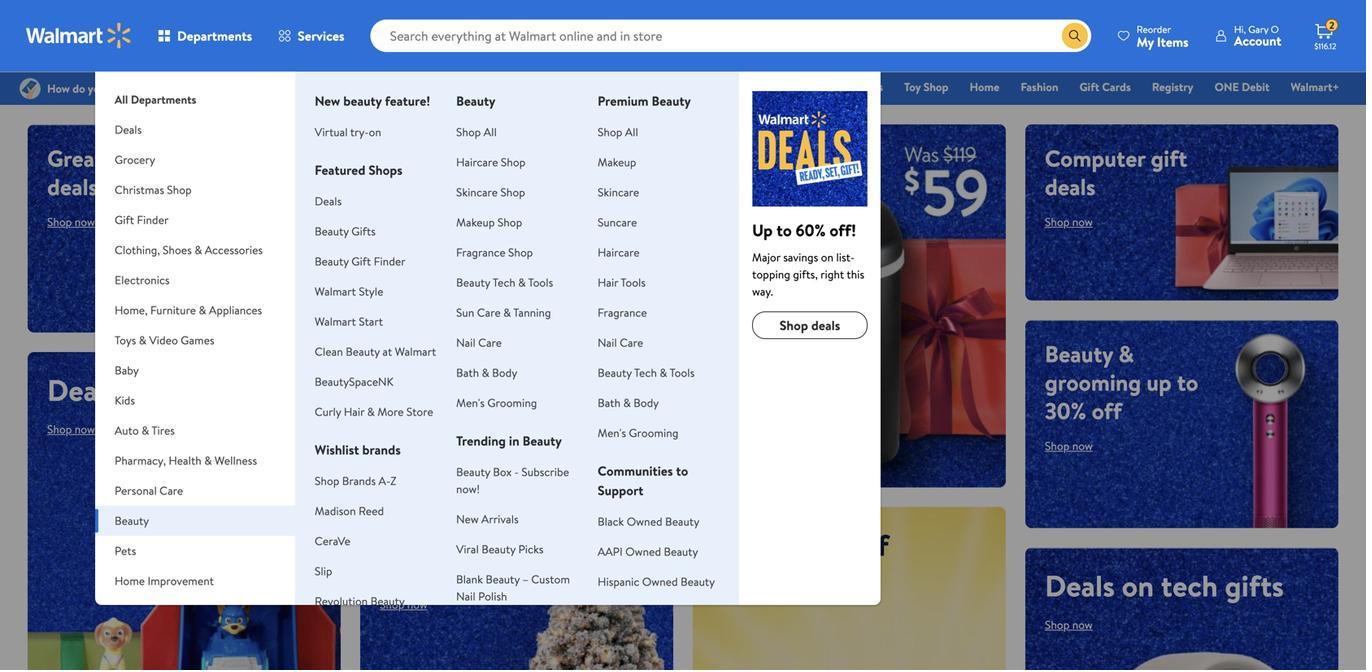 Task type: locate. For each thing, give the bounding box(es) containing it.
1 horizontal spatial nail care
[[598, 335, 643, 351]]

owned for aapi
[[626, 544, 661, 560]]

up down reed
[[380, 525, 409, 557]]

makeup up skincare link
[[598, 154, 636, 170]]

up inside up to 30% off seasonal decor
[[380, 525, 409, 557]]

& left up
[[1119, 338, 1134, 370]]

video
[[149, 332, 178, 348]]

1 horizontal spatial shop all
[[598, 124, 638, 140]]

0 horizontal spatial gifts
[[211, 370, 270, 410]]

1 horizontal spatial all
[[484, 124, 497, 140]]

men's
[[456, 395, 485, 411], [598, 425, 626, 441]]

1 horizontal spatial beauty tech & tools
[[598, 365, 695, 381]]

games
[[181, 332, 214, 348]]

shop now link for yep, new deals!
[[380, 429, 481, 468]]

1 horizontal spatial bath & body
[[598, 395, 659, 411]]

2 shop all from the left
[[598, 124, 638, 140]]

0 horizontal spatial makeup
[[456, 214, 495, 230]]

gift left cards
[[1080, 79, 1100, 95]]

0 vertical spatial electronics
[[828, 79, 883, 95]]

subscribe
[[522, 464, 569, 480]]

aapi owned beauty link
[[598, 544, 698, 560]]

at
[[383, 344, 392, 359]]

owned up aapi owned beauty at bottom
[[627, 514, 663, 529]]

to for up to 60% off! major savings on list- topping gifts, right this way.
[[777, 219, 792, 242]]

gift finder link
[[646, 78, 715, 96]]

departments up deals dropdown button
[[131, 91, 196, 107]]

0 vertical spatial fragrance
[[456, 244, 506, 260]]

1 vertical spatial walmart
[[315, 314, 356, 329]]

support
[[598, 481, 644, 499]]

1 horizontal spatial beauty tech & tools link
[[598, 365, 695, 381]]

home inside home improvement dropdown button
[[115, 573, 145, 589]]

owned up lgbtq+ owned beauty
[[642, 574, 678, 590]]

tech for beauty tech & tools link to the bottom
[[634, 365, 657, 381]]

toys & video games
[[115, 332, 214, 348]]

now for deals on tech gifts
[[1073, 617, 1093, 633]]

home up patio
[[115, 573, 145, 589]]

all for beauty
[[484, 124, 497, 140]]

0 vertical spatial bath & body link
[[456, 365, 517, 381]]

computer gift deals
[[1045, 142, 1188, 203]]

deals inside shop deals link
[[811, 316, 840, 334]]

0 horizontal spatial nail care
[[456, 335, 502, 351]]

0 horizontal spatial men's
[[456, 395, 485, 411]]

owned down hispanic owned beauty
[[643, 604, 678, 620]]

2 horizontal spatial tools
[[670, 365, 695, 381]]

shop brands a-z link
[[315, 473, 396, 489]]

gift finder inside "link"
[[653, 79, 708, 95]]

tires
[[152, 423, 175, 438]]

gift for gift finder dropdown button
[[115, 212, 134, 228]]

nail care link down "sun"
[[456, 335, 502, 351]]

1 vertical spatial haircare
[[598, 244, 640, 260]]

savings
[[783, 249, 818, 265]]

reed
[[359, 503, 384, 519]]

grocery & essentials
[[531, 79, 632, 95]]

electronics down clothing,
[[115, 272, 170, 288]]

0 horizontal spatial all
[[115, 91, 128, 107]]

care down health
[[160, 483, 183, 499]]

beautyspacenk
[[315, 374, 394, 390]]

0 horizontal spatial up
[[380, 525, 409, 557]]

0 horizontal spatial beauty tech & tools
[[456, 274, 553, 290]]

new up virtual
[[315, 92, 340, 110]]

deals for deals on toy gifts
[[47, 171, 98, 203]]

hispanic
[[598, 574, 640, 590]]

o
[[1271, 22, 1279, 36]]

hair tools link
[[598, 274, 646, 290]]

skincare up the 'suncare' link
[[598, 184, 639, 200]]

makeup link
[[598, 154, 636, 170]]

home improvement
[[115, 573, 214, 589]]

2 horizontal spatial finder
[[676, 79, 708, 95]]

1 vertical spatial men's
[[598, 425, 626, 441]]

1 horizontal spatial nail care link
[[598, 335, 643, 351]]

to left viral
[[414, 525, 435, 557]]

0 horizontal spatial grocery
[[115, 152, 155, 168]]

items
[[1157, 33, 1189, 51]]

men's grooming link up communities
[[598, 425, 679, 441]]

shop all up the makeup link
[[598, 124, 638, 140]]

0 vertical spatial haircare
[[456, 154, 498, 170]]

nail down fragrance link
[[598, 335, 617, 351]]

1 vertical spatial electronics
[[115, 272, 170, 288]]

now for up to 30% off seasonal decor
[[407, 597, 428, 613]]

30% inside "beauty & grooming up to 30% off"
[[1045, 395, 1087, 427]]

fragrance down makeup shop at left
[[456, 244, 506, 260]]

all
[[740, 576, 751, 592]]

bath for right bath & body link
[[598, 395, 621, 411]]

gift right premium
[[653, 79, 673, 95]]

christmas down search search field on the top of page
[[729, 79, 779, 95]]

0 vertical spatial finder
[[676, 79, 708, 95]]

body down 'sun care & tanning'
[[492, 365, 517, 381]]

1 horizontal spatial tech
[[634, 365, 657, 381]]

1 horizontal spatial gifts
[[1225, 565, 1284, 606]]

shop deals
[[780, 316, 840, 334]]

deals for deals on tech gifts
[[1045, 565, 1115, 606]]

beauty tech & tools for beauty tech & tools link to the bottom
[[598, 365, 695, 381]]

men's up trending
[[456, 395, 485, 411]]

aapi
[[598, 544, 623, 560]]

beauty inside dropdown button
[[115, 513, 149, 529]]

to inside up to 60% off! major savings on list- topping gifts, right this way.
[[777, 219, 792, 242]]

beauty tech & tools link down fragrance link
[[598, 365, 695, 381]]

gift finder inside dropdown button
[[115, 212, 169, 228]]

tech up sun care & tanning 'link'
[[493, 274, 516, 290]]

1 vertical spatial beauty tech & tools
[[598, 365, 695, 381]]

1 horizontal spatial christmas
[[729, 79, 779, 95]]

owned
[[627, 514, 663, 529], [626, 544, 661, 560], [642, 574, 678, 590], [643, 604, 678, 620]]

walmart start link
[[315, 314, 383, 329]]

tools for beauty tech & tools link to the bottom
[[670, 365, 695, 381]]

deals inside computer gift deals
[[1045, 171, 1096, 203]]

registry
[[1152, 79, 1194, 95]]

0 vertical spatial 30%
[[1045, 395, 1087, 427]]

to inside "beauty & grooming up to 30% off"
[[1177, 366, 1199, 398]]

try-
[[350, 124, 369, 140]]

gifts right toy
[[211, 370, 270, 410]]

registry link
[[1145, 78, 1201, 96]]

shop deals link
[[752, 311, 868, 339]]

deals
[[47, 171, 98, 203], [1045, 171, 1096, 203], [811, 316, 840, 334]]

bath & body up communities
[[598, 395, 659, 411]]

gift finder up clothing,
[[115, 212, 169, 228]]

nail care down "sun"
[[456, 335, 502, 351]]

suncare
[[598, 214, 637, 230]]

1 horizontal spatial christmas shop
[[729, 79, 807, 95]]

1 vertical spatial makeup
[[456, 214, 495, 230]]

1 horizontal spatial men's
[[598, 425, 626, 441]]

all for premium beauty
[[625, 124, 638, 140]]

0 vertical spatial new
[[315, 92, 340, 110]]

christmas down home
[[115, 182, 164, 198]]

1 horizontal spatial up
[[712, 525, 749, 565]]

deals inside the great home deals
[[47, 171, 98, 203]]

departments up all departments link
[[177, 27, 252, 45]]

departments
[[177, 27, 252, 45], [131, 91, 196, 107]]

0 horizontal spatial beauty tech & tools link
[[456, 274, 553, 290]]

gift cards
[[1080, 79, 1131, 95]]

grooming up communities
[[629, 425, 679, 441]]

0 horizontal spatial off
[[488, 525, 518, 557]]

trending
[[456, 432, 506, 450]]

0 vertical spatial gift finder
[[653, 79, 708, 95]]

hispanic owned beauty
[[598, 574, 715, 590]]

all up home
[[115, 91, 128, 107]]

2 nail care from the left
[[598, 335, 643, 351]]

lgbtq+ owned beauty link
[[598, 604, 715, 620]]

walmart for walmart start
[[315, 314, 356, 329]]

0 vertical spatial grocery
[[531, 79, 570, 95]]

up up shop all link
[[712, 525, 749, 565]]

men's grooming for leftmost men's grooming link
[[456, 395, 537, 411]]

0 horizontal spatial 30%
[[441, 525, 482, 557]]

body for bath & body link to the left
[[492, 365, 517, 381]]

shop
[[782, 79, 807, 95], [924, 79, 949, 95], [456, 124, 481, 140], [598, 124, 623, 140], [501, 154, 526, 170], [167, 182, 192, 198], [501, 184, 525, 200], [47, 214, 72, 230], [1045, 214, 1070, 230], [498, 214, 522, 230], [508, 244, 533, 260], [780, 316, 808, 334], [47, 421, 72, 437], [1045, 438, 1070, 454], [399, 438, 431, 459], [315, 473, 340, 489], [712, 576, 737, 592], [380, 597, 405, 613], [1045, 617, 1070, 633]]

gift for gift cards link
[[1080, 79, 1100, 95]]

to left 65% in the bottom right of the page
[[756, 525, 784, 565]]

1 vertical spatial home
[[115, 573, 145, 589]]

on left tech
[[1122, 565, 1154, 606]]

haircare
[[456, 154, 498, 170], [598, 244, 640, 260]]

tech right the deals!
[[634, 365, 657, 381]]

0 vertical spatial hair
[[598, 274, 618, 290]]

2 horizontal spatial deals
[[1045, 171, 1096, 203]]

shop inside dropdown button
[[167, 182, 192, 198]]

black owned beauty
[[598, 514, 700, 529]]

madison reed link
[[315, 503, 384, 519]]

1 skincare from the left
[[456, 184, 498, 200]]

1 horizontal spatial men's grooming
[[598, 425, 679, 441]]

beauty tech & tools link
[[456, 274, 553, 290], [598, 365, 695, 381]]

christmas shop for christmas shop dropdown button
[[115, 182, 192, 198]]

1 vertical spatial men's grooming
[[598, 425, 679, 441]]

0 vertical spatial christmas shop
[[729, 79, 807, 95]]

finder for gift finder "link"
[[676, 79, 708, 95]]

nail down "sun"
[[456, 335, 476, 351]]

1 vertical spatial men's grooming link
[[598, 425, 679, 441]]

beauty button
[[95, 506, 295, 536]]

body up communities
[[634, 395, 659, 411]]

my
[[1137, 33, 1154, 51]]

all down premium
[[625, 124, 638, 140]]

care
[[477, 305, 501, 320], [478, 335, 502, 351], [620, 335, 643, 351], [160, 483, 183, 499]]

owned down black owned beauty link
[[626, 544, 661, 560]]

0 vertical spatial christmas
[[729, 79, 779, 95]]

finder up style
[[374, 253, 406, 269]]

christmas shop down walmart site-wide search box
[[729, 79, 807, 95]]

0 vertical spatial men's grooming link
[[456, 395, 537, 411]]

1 vertical spatial finder
[[137, 212, 169, 228]]

nail care link down fragrance link
[[598, 335, 643, 351]]

& right toys
[[139, 332, 146, 348]]

2 horizontal spatial off
[[1092, 395, 1122, 427]]

gifts for deals on tech gifts
[[1225, 565, 1284, 606]]

shop all link up the makeup link
[[598, 124, 638, 140]]

gift inside dropdown button
[[115, 212, 134, 228]]

nail care down fragrance link
[[598, 335, 643, 351]]

1 horizontal spatial home
[[970, 79, 1000, 95]]

picks
[[518, 541, 544, 557]]

clothing,
[[115, 242, 160, 258]]

grocery left essentials
[[531, 79, 570, 95]]

shop now for deals on toy gifts
[[47, 421, 95, 437]]

finder inside dropdown button
[[137, 212, 169, 228]]

1 nail care link from the left
[[456, 335, 502, 351]]

nail for communities to support
[[598, 335, 617, 351]]

1 vertical spatial gift finder
[[115, 212, 169, 228]]

lgbtq+ owned beauty
[[598, 604, 715, 620]]

new
[[315, 92, 340, 110], [456, 511, 479, 527]]

finder up clothing,
[[137, 212, 169, 228]]

1 horizontal spatial deals
[[811, 316, 840, 334]]

gift inside "link"
[[653, 79, 673, 95]]

2 nail care link from the left
[[598, 335, 643, 351]]

fashion
[[1021, 79, 1059, 95]]

blank
[[456, 571, 483, 587]]

1 vertical spatial body
[[634, 395, 659, 411]]

gifts right tech
[[1225, 565, 1284, 606]]

in
[[509, 432, 520, 450]]

beauty tech & tools
[[456, 274, 553, 290], [598, 365, 695, 381]]

tech
[[493, 274, 516, 290], [634, 365, 657, 381]]

tech for topmost beauty tech & tools link
[[493, 274, 516, 290]]

bath right the yep,
[[456, 365, 479, 381]]

fragrance for fragrance link
[[598, 305, 647, 320]]

toy
[[163, 370, 204, 410]]

finder for gift finder dropdown button
[[137, 212, 169, 228]]

& up communities
[[623, 395, 631, 411]]

home left the fashion
[[970, 79, 1000, 95]]

0 vertical spatial beauty tech & tools
[[456, 274, 553, 290]]

now for deals on toy gifts
[[75, 421, 95, 437]]

electronics link
[[821, 78, 891, 96]]

finder down walmart site-wide search box
[[676, 79, 708, 95]]

1 horizontal spatial grooming
[[629, 425, 679, 441]]

on up right
[[821, 249, 834, 265]]

beauty gifts
[[315, 223, 376, 239]]

seasonal
[[380, 554, 463, 585]]

makeup for makeup shop
[[456, 214, 495, 230]]

fragrance down hair tools link
[[598, 305, 647, 320]]

beauty tech & tools up sun care & tanning 'link'
[[456, 274, 553, 290]]

owned for black
[[627, 514, 663, 529]]

nail care for communities
[[598, 335, 643, 351]]

hair
[[598, 274, 618, 290], [344, 404, 365, 420]]

bath & body for bath & body link to the left
[[456, 365, 517, 381]]

1 horizontal spatial 30%
[[1045, 395, 1087, 427]]

up up major
[[752, 219, 773, 242]]

0 vertical spatial grooming
[[487, 395, 537, 411]]

featured
[[315, 161, 365, 179]]

owned for lgbtq+
[[643, 604, 678, 620]]

0 horizontal spatial skincare
[[456, 184, 498, 200]]

shop all for beauty
[[456, 124, 497, 140]]

& right shoes
[[195, 242, 202, 258]]

1 horizontal spatial electronics
[[828, 79, 883, 95]]

shop all link up haircare shop
[[456, 124, 497, 140]]

gift for gift finder "link"
[[653, 79, 673, 95]]

grocery
[[531, 79, 570, 95], [115, 152, 155, 168]]

on up auto & tires
[[124, 370, 156, 410]]

fragrance link
[[598, 305, 647, 320]]

1 vertical spatial bath
[[598, 395, 621, 411]]

deals for deals dropdown button
[[115, 122, 142, 137]]

black owned beauty link
[[598, 514, 700, 529]]

off inside up to 30% off seasonal decor
[[488, 525, 518, 557]]

cerave link
[[315, 533, 350, 549]]

to right communities
[[676, 462, 688, 480]]

0 horizontal spatial electronics
[[115, 272, 170, 288]]

up for up to 65% off
[[712, 525, 749, 565]]

hair right curly
[[344, 404, 365, 420]]

1 vertical spatial bath & body
[[598, 395, 659, 411]]

nail care for trending
[[456, 335, 502, 351]]

0 horizontal spatial christmas shop
[[115, 182, 192, 198]]

1 nail care from the left
[[456, 335, 502, 351]]

1 shop all link from the left
[[456, 124, 497, 140]]

home, furniture & appliances button
[[95, 295, 295, 325]]

0 horizontal spatial haircare
[[456, 154, 498, 170]]

0 vertical spatial body
[[492, 365, 517, 381]]

bath & body link down 'sun care & tanning'
[[456, 365, 517, 381]]

new up viral
[[456, 511, 479, 527]]

1 vertical spatial fragrance
[[598, 305, 647, 320]]

deals
[[115, 122, 142, 137], [315, 193, 342, 209], [47, 370, 117, 410], [1045, 565, 1115, 606]]

shop now for beauty & grooming up to 30% off
[[1045, 438, 1093, 454]]

beauty tech & tools link up sun care & tanning 'link'
[[456, 274, 553, 290]]

0 horizontal spatial nail care link
[[456, 335, 502, 351]]

up for up to 60% off! major savings on list- topping gifts, right this way.
[[752, 219, 773, 242]]

now!
[[456, 481, 480, 497]]

bath & body down 'sun care & tanning'
[[456, 365, 517, 381]]

grooming up in
[[487, 395, 537, 411]]

1 vertical spatial 30%
[[441, 525, 482, 557]]

65%
[[791, 525, 843, 565]]

bath up communities
[[598, 395, 621, 411]]

0 horizontal spatial bath
[[456, 365, 479, 381]]

to inside communities to support
[[676, 462, 688, 480]]

1 shop all from the left
[[456, 124, 497, 140]]

off inside "beauty & grooming up to 30% off"
[[1092, 395, 1122, 427]]

2 vertical spatial finder
[[374, 253, 406, 269]]

electronics left the 'toy'
[[828, 79, 883, 95]]

1 horizontal spatial body
[[634, 395, 659, 411]]

shop now link for beauty & grooming up to 30% off
[[1045, 438, 1093, 454]]

skincare up makeup shop link on the top left of the page
[[456, 184, 498, 200]]

christmas inside dropdown button
[[115, 182, 164, 198]]

0 horizontal spatial gift finder
[[115, 212, 169, 228]]

makeup for the makeup link
[[598, 154, 636, 170]]

2 horizontal spatial up
[[752, 219, 773, 242]]

nail inside blank beauty – custom nail polish
[[456, 588, 476, 604]]

gift up clothing,
[[115, 212, 134, 228]]

men's for right men's grooming link
[[598, 425, 626, 441]]

revolution beauty
[[315, 593, 405, 609]]

grocery for grocery
[[115, 152, 155, 168]]

shop now link for computer gift deals
[[1045, 214, 1093, 230]]

60%
[[796, 219, 826, 242]]

0 horizontal spatial christmas
[[115, 182, 164, 198]]

start
[[359, 314, 383, 329]]

1 vertical spatial christmas
[[115, 182, 164, 198]]

gift down gifts
[[352, 253, 371, 269]]

0 horizontal spatial shop all
[[456, 124, 497, 140]]

shop all for premium beauty
[[598, 124, 638, 140]]

0 horizontal spatial body
[[492, 365, 517, 381]]

2 shop all link from the left
[[598, 124, 638, 140]]

kids
[[115, 392, 135, 408]]

beauty box - subscribe now! link
[[456, 464, 569, 497]]

walmart style
[[315, 283, 383, 299]]

men's grooming link up trending in beauty
[[456, 395, 537, 411]]

1 horizontal spatial new
[[456, 511, 479, 527]]

electronics inside dropdown button
[[115, 272, 170, 288]]

to right up
[[1177, 366, 1199, 398]]

0 horizontal spatial home
[[115, 573, 145, 589]]

0 horizontal spatial bath & body
[[456, 365, 517, 381]]

to left 60%
[[777, 219, 792, 242]]

skincare for skincare link
[[598, 184, 639, 200]]

new arrivals
[[456, 511, 519, 527]]

care inside dropdown button
[[160, 483, 183, 499]]

all departments
[[115, 91, 196, 107]]

skincare for skincare shop
[[456, 184, 498, 200]]

christmas shop inside dropdown button
[[115, 182, 192, 198]]

deals inside dropdown button
[[115, 122, 142, 137]]

up for up to 30% off seasonal decor
[[380, 525, 409, 557]]

deals for deals on toy gifts
[[47, 370, 117, 410]]

0 horizontal spatial men's grooming
[[456, 395, 537, 411]]

Walmart Site-Wide search field
[[371, 20, 1091, 52]]

walmart up walmart start link
[[315, 283, 356, 299]]

viral beauty picks
[[456, 541, 544, 557]]

pharmacy, health & wellness
[[115, 453, 257, 468]]

electronics
[[828, 79, 883, 95], [115, 272, 170, 288]]

$116.12
[[1315, 41, 1337, 52]]

1 horizontal spatial shop all link
[[598, 124, 638, 140]]

gift finder right premium
[[653, 79, 708, 95]]

shop now for great home deals
[[47, 214, 95, 230]]

off for up to 30% off seasonal decor
[[488, 525, 518, 557]]

shop now for deals on tech gifts
[[1045, 617, 1093, 633]]

fashion link
[[1014, 78, 1066, 96]]

tanning
[[513, 305, 551, 320]]

1 vertical spatial bath & body link
[[598, 395, 659, 411]]

0 horizontal spatial tools
[[528, 274, 553, 290]]

deals!
[[537, 358, 634, 412]]

hi, gary o account
[[1234, 22, 1282, 50]]

men's up communities
[[598, 425, 626, 441]]

haircare up the skincare shop link
[[456, 154, 498, 170]]

deals for beauty & grooming up to 30% off
[[1045, 171, 1096, 203]]

men's grooming up communities
[[598, 425, 679, 441]]

walmart right 'at'
[[395, 344, 436, 359]]

bath & body
[[456, 365, 517, 381], [598, 395, 659, 411]]

walmart image
[[26, 23, 132, 49]]

bath & body link up communities
[[598, 395, 659, 411]]

more
[[378, 404, 404, 420]]

body for right bath & body link
[[634, 395, 659, 411]]

shop now for up to 30% off seasonal decor
[[380, 597, 428, 613]]

up inside up to 60% off! major savings on list- topping gifts, right this way.
[[752, 219, 773, 242]]

to for up to 65% off
[[756, 525, 784, 565]]

makeup down the skincare shop link
[[456, 214, 495, 230]]

finder inside "link"
[[676, 79, 708, 95]]

haircare down the 'suncare' link
[[598, 244, 640, 260]]

walmart
[[315, 283, 356, 299], [315, 314, 356, 329], [395, 344, 436, 359]]

auto & tires button
[[95, 416, 295, 446]]

0 horizontal spatial finder
[[137, 212, 169, 228]]

haircare link
[[598, 244, 640, 260]]

beauty box - subscribe now!
[[456, 464, 569, 497]]

now for beauty & grooming up to 30% off
[[1073, 438, 1093, 454]]

2 skincare from the left
[[598, 184, 639, 200]]

on inside up to 60% off! major savings on list- topping gifts, right this way.
[[821, 249, 834, 265]]

to inside up to 30% off seasonal decor
[[414, 525, 435, 557]]

0 vertical spatial bath
[[456, 365, 479, 381]]

body
[[492, 365, 517, 381], [634, 395, 659, 411]]

christmas shop down home
[[115, 182, 192, 198]]

hair tools
[[598, 274, 646, 290]]

1 horizontal spatial gift finder
[[653, 79, 708, 95]]

grocery inside dropdown button
[[115, 152, 155, 168]]

1 horizontal spatial haircare
[[598, 244, 640, 260]]

1 horizontal spatial off
[[850, 525, 889, 565]]

clothing, shoes & accessories
[[115, 242, 263, 258]]

-
[[515, 464, 519, 480]]

2 horizontal spatial all
[[625, 124, 638, 140]]

men's grooming up trending in beauty
[[456, 395, 537, 411]]

new for new beauty feature!
[[315, 92, 340, 110]]

grocery right great
[[115, 152, 155, 168]]

hair down haircare link
[[598, 274, 618, 290]]

care right "sun"
[[477, 305, 501, 320]]

bath & body for right bath & body link
[[598, 395, 659, 411]]



Task type: describe. For each thing, give the bounding box(es) containing it.
auto & tires
[[115, 423, 175, 438]]

shop all link for beauty
[[456, 124, 497, 140]]

1 horizontal spatial hair
[[598, 274, 618, 290]]

now for yep, new deals!
[[435, 438, 461, 459]]

christmas shop button
[[95, 175, 295, 205]]

shop now link for deals on tech gifts
[[1045, 617, 1093, 633]]

on down new beauty feature! on the top
[[369, 124, 381, 140]]

christmas for christmas shop dropdown button
[[115, 182, 164, 198]]

0 horizontal spatial bath & body link
[[456, 365, 517, 381]]

search icon image
[[1069, 29, 1082, 42]]

up
[[1147, 366, 1172, 398]]

christmas for christmas shop link
[[729, 79, 779, 95]]

shop all link for premium beauty
[[598, 124, 638, 140]]

tools for topmost beauty tech & tools link
[[528, 274, 553, 290]]

home for home improvement
[[115, 573, 145, 589]]

& left tires
[[142, 423, 149, 438]]

up to 60% off! major savings on list- topping gifts, right this way.
[[752, 219, 865, 299]]

1 horizontal spatial tools
[[621, 274, 646, 290]]

fragrance for fragrance shop
[[456, 244, 506, 260]]

personal care button
[[95, 476, 295, 506]]

patio & garden
[[115, 603, 189, 619]]

shop now for computer gift deals
[[1045, 214, 1093, 230]]

beauty gift finder
[[315, 253, 406, 269]]

& left more
[[367, 404, 375, 420]]

communities
[[598, 462, 673, 480]]

off!
[[830, 219, 856, 242]]

grocery for grocery & essentials
[[531, 79, 570, 95]]

shop all
[[712, 576, 751, 592]]

yep, new deals!
[[380, 358, 634, 412]]

walmart for walmart style
[[315, 283, 356, 299]]

up to 30% off seasonal decor
[[380, 525, 525, 585]]

& inside "beauty & grooming up to 30% off"
[[1119, 338, 1134, 370]]

hispanic owned beauty link
[[598, 574, 715, 590]]

beauty inside "beauty & grooming up to 30% off"
[[1045, 338, 1113, 370]]

right
[[821, 266, 844, 282]]

now for computer gift deals
[[1073, 214, 1093, 230]]

& down 'sun care & tanning'
[[482, 365, 489, 381]]

essentials
[[584, 79, 632, 95]]

haircare shop
[[456, 154, 526, 170]]

home for home
[[970, 79, 1000, 95]]

curly hair & more store link
[[315, 404, 433, 420]]

& left essentials
[[573, 79, 581, 95]]

pharmacy,
[[115, 453, 166, 468]]

beauty tech & tools for topmost beauty tech & tools link
[[456, 274, 553, 290]]

electronics button
[[95, 265, 295, 295]]

personal care
[[115, 483, 183, 499]]

nail care link for communities to support
[[598, 335, 643, 351]]

men's for leftmost men's grooming link
[[456, 395, 485, 411]]

1 horizontal spatial men's grooming link
[[598, 425, 679, 441]]

& right patio
[[143, 603, 150, 619]]

gift finder button
[[95, 205, 295, 235]]

1 horizontal spatial finder
[[374, 253, 406, 269]]

arrivals
[[482, 511, 519, 527]]

slip
[[315, 563, 332, 579]]

gift finder for gift finder dropdown button
[[115, 212, 169, 228]]

clean beauty at walmart link
[[315, 344, 436, 359]]

appliances
[[209, 302, 262, 318]]

tech
[[1161, 565, 1218, 606]]

sun care & tanning
[[456, 305, 551, 320]]

haircare for haircare link
[[598, 244, 640, 260]]

cards
[[1102, 79, 1131, 95]]

shop now for yep, new deals!
[[399, 438, 461, 459]]

30% inside up to 30% off seasonal decor
[[441, 525, 482, 557]]

& left tanning at the left of page
[[503, 305, 511, 320]]

fragrance shop
[[456, 244, 533, 260]]

owned for hispanic
[[642, 574, 678, 590]]

to for communities to support
[[676, 462, 688, 480]]

1 horizontal spatial bath & body link
[[598, 395, 659, 411]]

deals button
[[95, 115, 295, 145]]

gift finder for gift finder "link"
[[653, 79, 708, 95]]

madison
[[315, 503, 356, 519]]

gifts for deals on toy gifts
[[211, 370, 270, 410]]

1 vertical spatial beauty tech & tools link
[[598, 365, 695, 381]]

computer
[[1045, 142, 1146, 174]]

curly hair & more store
[[315, 404, 433, 420]]

1 vertical spatial departments
[[131, 91, 196, 107]]

skincare link
[[598, 184, 639, 200]]

up to 65% off
[[712, 525, 889, 565]]

debit
[[1242, 79, 1270, 95]]

christmas shop for christmas shop link
[[729, 79, 807, 95]]

personal
[[115, 483, 157, 499]]

featured shops
[[315, 161, 403, 179]]

beauty gift finder link
[[315, 253, 406, 269]]

one debit link
[[1208, 78, 1277, 96]]

& right health
[[204, 453, 212, 468]]

departments inside dropdown button
[[177, 27, 252, 45]]

wishlist
[[315, 441, 359, 459]]

now for great home deals
[[75, 214, 95, 230]]

Search search field
[[371, 20, 1091, 52]]

sun
[[456, 305, 474, 320]]

revolution beauty link
[[315, 593, 405, 609]]

beauty image
[[752, 91, 868, 207]]

home
[[109, 142, 164, 174]]

shop now link for up to 30% off seasonal decor
[[380, 597, 428, 613]]

deals for deals link
[[315, 193, 342, 209]]

electronics for electronics dropdown button
[[115, 272, 170, 288]]

0 vertical spatial beauty tech & tools link
[[456, 274, 553, 290]]

0 horizontal spatial grooming
[[487, 395, 537, 411]]

gifts,
[[793, 266, 818, 282]]

auto
[[115, 423, 139, 438]]

makeup shop
[[456, 214, 522, 230]]

patio & garden button
[[95, 596, 295, 626]]

to for up to 30% off seasonal decor
[[414, 525, 435, 557]]

reorder
[[1137, 22, 1171, 36]]

custom
[[531, 571, 570, 587]]

1 vertical spatial grooming
[[629, 425, 679, 441]]

–
[[523, 571, 529, 587]]

shop now link for great home deals
[[47, 214, 95, 230]]

& right the deals!
[[660, 365, 667, 381]]

health
[[169, 453, 202, 468]]

bath for bath & body link to the left
[[456, 365, 479, 381]]

nail for trending in beauty
[[456, 335, 476, 351]]

beauty inside blank beauty – custom nail polish
[[486, 571, 520, 587]]

trending in beauty
[[456, 432, 562, 450]]

care down fragrance link
[[620, 335, 643, 351]]

haircare for haircare shop
[[456, 154, 498, 170]]

christmas shop link
[[722, 78, 814, 96]]

nail care link for trending in beauty
[[456, 335, 502, 351]]

viral
[[456, 541, 479, 557]]

electronics for electronics link
[[828, 79, 883, 95]]

shop brands a-z
[[315, 473, 396, 489]]

gift cards link
[[1072, 78, 1138, 96]]

list-
[[836, 249, 855, 265]]

baby button
[[95, 355, 295, 386]]

1 vertical spatial hair
[[344, 404, 365, 420]]

a-
[[379, 473, 390, 489]]

great home deals
[[47, 142, 164, 203]]

viral beauty picks link
[[456, 541, 544, 557]]

gary
[[1249, 22, 1269, 36]]

shop now link for deals on toy gifts
[[47, 421, 95, 437]]

care down sun care & tanning 'link'
[[478, 335, 502, 351]]

clean
[[315, 344, 343, 359]]

deals on toy gifts
[[47, 370, 270, 410]]

makeup shop link
[[456, 214, 522, 230]]

& right furniture
[[199, 302, 206, 318]]

baby
[[115, 362, 139, 378]]

communities to support
[[598, 462, 688, 499]]

new for new arrivals
[[456, 511, 479, 527]]

garden
[[153, 603, 189, 619]]

0 horizontal spatial men's grooming link
[[456, 395, 537, 411]]

beauty inside beauty box - subscribe now!
[[456, 464, 490, 480]]

improvement
[[148, 573, 214, 589]]

men's grooming for right men's grooming link
[[598, 425, 679, 441]]

new beauty feature!
[[315, 92, 430, 110]]

virtual
[[315, 124, 348, 140]]

walmart style link
[[315, 283, 383, 299]]

2 vertical spatial walmart
[[395, 344, 436, 359]]

off for up to 65% off
[[850, 525, 889, 565]]

& up tanning at the left of page
[[518, 274, 526, 290]]

premium beauty
[[598, 92, 691, 110]]

toys & video games button
[[95, 325, 295, 355]]



Task type: vqa. For each thing, say whether or not it's contained in the screenshot.
Gary
yes



